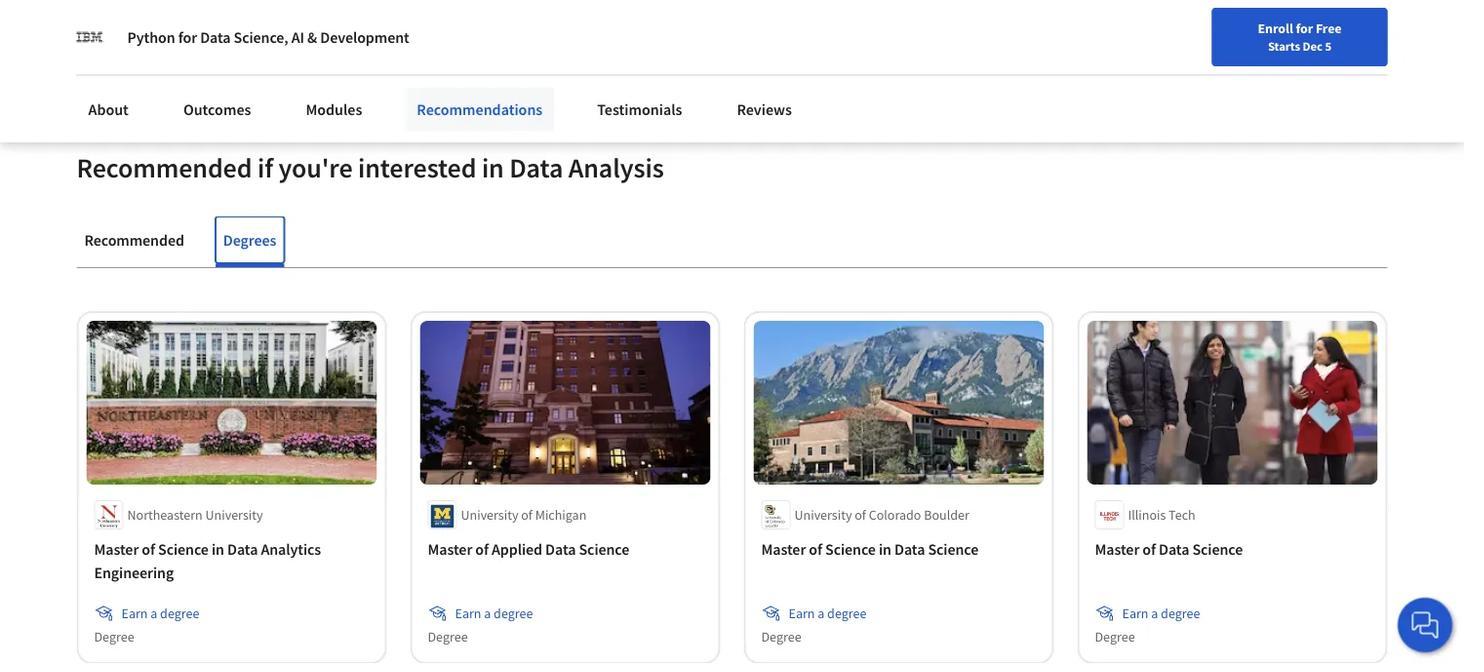 Task type: describe. For each thing, give the bounding box(es) containing it.
university for master of applied data science
[[461, 506, 519, 524]]

master of science in data analytics engineering
[[94, 539, 321, 582]]

reviews
[[737, 100, 792, 119]]

coursera image
[[23, 55, 147, 86]]

a for master of applied data science
[[484, 605, 491, 622]]

master of science in data science link
[[762, 537, 1037, 561]]

enroll for free starts dec 5
[[1258, 20, 1342, 54]]

degree for master of applied data science
[[494, 605, 533, 622]]

northeastern
[[127, 506, 203, 524]]

about link
[[77, 88, 140, 131]]

&
[[307, 27, 317, 47]]

chat with us image
[[1410, 610, 1441, 641]]

for for enroll
[[1296, 20, 1313, 37]]

data down colorado
[[895, 539, 925, 559]]

master for master of data science
[[1095, 539, 1140, 559]]

boulder
[[924, 506, 970, 524]]

degree for master of science in data science
[[762, 628, 802, 646]]

career
[[1008, 61, 1045, 79]]

master of applied data science link
[[428, 537, 703, 561]]

degree for master of science in data analytics engineering
[[94, 628, 134, 646]]

data inside master of science in data analytics engineering
[[227, 539, 258, 559]]

a for master of science in data analytics engineering
[[150, 605, 157, 622]]

michigan
[[535, 506, 587, 524]]

new
[[979, 61, 1005, 79]]

university of colorado boulder
[[795, 506, 970, 524]]

of for master of applied data science
[[475, 539, 489, 559]]

recommended button
[[77, 217, 192, 264]]

dec
[[1303, 38, 1323, 54]]

master for master of applied data science
[[428, 539, 472, 559]]

earn for master of science in data science
[[789, 605, 815, 622]]

you're
[[278, 151, 353, 185]]

master for master of science in data analytics engineering
[[94, 539, 139, 559]]

about
[[88, 100, 129, 119]]

of for master of science in data science
[[809, 539, 822, 559]]

find your new career
[[923, 61, 1045, 79]]

testimonials
[[597, 100, 682, 119]]

for for python
[[178, 27, 197, 47]]

master of data science link
[[1095, 537, 1370, 561]]

4 science from the left
[[928, 539, 979, 559]]

earn for master of science in data analytics engineering
[[121, 605, 148, 622]]

university for master of science in data science
[[795, 506, 852, 524]]

master of science in data analytics engineering link
[[94, 537, 369, 584]]

recommendation tabs tab list
[[77, 217, 1388, 268]]

engineering
[[94, 563, 174, 582]]

your
[[951, 61, 977, 79]]

ibm image
[[77, 23, 104, 51]]

applied
[[492, 539, 542, 559]]

python
[[127, 27, 175, 47]]

1 horizontal spatial in
[[482, 151, 504, 185]]

data left science,
[[200, 27, 231, 47]]

illinois tech
[[1128, 506, 1196, 524]]

free
[[1316, 20, 1342, 37]]

recommended for recommended
[[84, 230, 184, 250]]

of for master of data science
[[1143, 539, 1156, 559]]

enroll
[[1258, 20, 1294, 37]]

master for master of science in data science
[[762, 539, 806, 559]]

english button
[[1055, 39, 1173, 102]]

a for master of science in data science
[[818, 605, 825, 622]]

a for master of data science
[[1152, 605, 1158, 622]]

science inside master of science in data analytics engineering
[[158, 539, 209, 559]]

recommended for recommended if you're interested in data analysis
[[77, 151, 252, 185]]

degree for master of science in data analytics engineering
[[160, 605, 199, 622]]



Task type: locate. For each thing, give the bounding box(es) containing it.
4 master from the left
[[1095, 539, 1140, 559]]

of left applied
[[475, 539, 489, 559]]

recommended
[[77, 151, 252, 185], [84, 230, 184, 250]]

english
[[1090, 61, 1138, 80]]

3 degree from the left
[[827, 605, 867, 622]]

5
[[1325, 38, 1332, 54]]

0 horizontal spatial university
[[205, 506, 263, 524]]

of for university of colorado boulder
[[855, 506, 866, 524]]

recommendations link
[[405, 88, 554, 131]]

3 university from the left
[[795, 506, 852, 524]]

university up the master of science in data analytics engineering link
[[205, 506, 263, 524]]

of left colorado
[[855, 506, 866, 524]]

earn a degree for master of data science
[[1123, 605, 1200, 622]]

science down tech
[[1193, 539, 1243, 559]]

1 earn from the left
[[121, 605, 148, 622]]

earn
[[121, 605, 148, 622], [455, 605, 481, 622], [789, 605, 815, 622], [1123, 605, 1149, 622]]

development
[[320, 27, 410, 47]]

master
[[94, 539, 139, 559], [428, 539, 472, 559], [762, 539, 806, 559], [1095, 539, 1140, 559]]

2 horizontal spatial university
[[795, 506, 852, 524]]

1 earn a degree from the left
[[121, 605, 199, 622]]

a
[[150, 605, 157, 622], [484, 605, 491, 622], [818, 605, 825, 622], [1152, 605, 1158, 622]]

data down michigan
[[545, 539, 576, 559]]

of down university of colorado boulder
[[809, 539, 822, 559]]

science down michigan
[[579, 539, 630, 559]]

university up applied
[[461, 506, 519, 524]]

0 vertical spatial recommended
[[77, 151, 252, 185]]

degree for master of data science
[[1161, 605, 1200, 622]]

of inside master of science in data analytics engineering
[[142, 539, 155, 559]]

of left michigan
[[521, 506, 533, 524]]

in for master of science in data science
[[879, 539, 892, 559]]

analysis
[[569, 151, 664, 185]]

1 science from the left
[[158, 539, 209, 559]]

3 master from the left
[[762, 539, 806, 559]]

4 degree from the left
[[1095, 628, 1135, 646]]

1 degree from the left
[[160, 605, 199, 622]]

earn a degree down master of science in data science
[[789, 605, 867, 622]]

colorado
[[869, 506, 921, 524]]

a down engineering
[[150, 605, 157, 622]]

recommendations
[[417, 100, 543, 119]]

in down northeastern university
[[212, 539, 224, 559]]

in
[[482, 151, 504, 185], [212, 539, 224, 559], [879, 539, 892, 559]]

master of science in data science
[[762, 539, 979, 559]]

find your new career link
[[913, 59, 1055, 83]]

2 earn from the left
[[455, 605, 481, 622]]

ai
[[291, 27, 304, 47]]

3 earn from the left
[[789, 605, 815, 622]]

0 horizontal spatial for
[[178, 27, 197, 47]]

for
[[1296, 20, 1313, 37], [178, 27, 197, 47]]

recommended inside button
[[84, 230, 184, 250]]

modules
[[306, 100, 362, 119]]

degree for master of applied data science
[[428, 628, 468, 646]]

for inside enroll for free starts dec 5
[[1296, 20, 1313, 37]]

of up engineering
[[142, 539, 155, 559]]

data down tech
[[1159, 539, 1190, 559]]

science,
[[234, 27, 288, 47]]

4 earn a degree from the left
[[1123, 605, 1200, 622]]

data
[[200, 27, 231, 47], [509, 151, 563, 185], [227, 539, 258, 559], [545, 539, 576, 559], [895, 539, 925, 559], [1159, 539, 1190, 559]]

university up master of science in data science
[[795, 506, 852, 524]]

earn for master of data science
[[1123, 605, 1149, 622]]

earn a degree for master of applied data science
[[455, 605, 533, 622]]

degree for master of science in data science
[[827, 605, 867, 622]]

1 university from the left
[[205, 506, 263, 524]]

4 earn from the left
[[1123, 605, 1149, 622]]

data left analytics
[[227, 539, 258, 559]]

earn down master of science in data science
[[789, 605, 815, 622]]

degree down applied
[[494, 605, 533, 622]]

3 degree from the left
[[762, 628, 802, 646]]

1 horizontal spatial for
[[1296, 20, 1313, 37]]

degree
[[94, 628, 134, 646], [428, 628, 468, 646], [762, 628, 802, 646], [1095, 628, 1135, 646]]

science
[[158, 539, 209, 559], [579, 539, 630, 559], [825, 539, 876, 559], [928, 539, 979, 559], [1193, 539, 1243, 559]]

2 master from the left
[[428, 539, 472, 559]]

in down university of colorado boulder
[[879, 539, 892, 559]]

2 degree from the left
[[494, 605, 533, 622]]

for right python
[[178, 27, 197, 47]]

1 a from the left
[[150, 605, 157, 622]]

banner navigation
[[16, 0, 549, 39]]

3 science from the left
[[825, 539, 876, 559]]

2 earn a degree from the left
[[455, 605, 533, 622]]

3 earn a degree from the left
[[789, 605, 867, 622]]

in inside master of science in data analytics engineering
[[212, 539, 224, 559]]

modules link
[[294, 88, 374, 131]]

earn a degree for master of science in data analytics engineering
[[121, 605, 199, 622]]

reviews link
[[725, 88, 804, 131]]

northeastern university
[[127, 506, 263, 524]]

of
[[521, 506, 533, 524], [855, 506, 866, 524], [142, 539, 155, 559], [475, 539, 489, 559], [809, 539, 822, 559], [1143, 539, 1156, 559]]

analytics
[[261, 539, 321, 559]]

master inside master of science in data analytics engineering
[[94, 539, 139, 559]]

degree down master of data science
[[1161, 605, 1200, 622]]

in for master of science in data analytics engineering
[[212, 539, 224, 559]]

data left analysis
[[509, 151, 563, 185]]

find
[[923, 61, 948, 79]]

None search field
[[278, 51, 659, 90]]

science down boulder
[[928, 539, 979, 559]]

of for master of science in data analytics engineering
[[142, 539, 155, 559]]

earn a degree down engineering
[[121, 605, 199, 622]]

1 horizontal spatial university
[[461, 506, 519, 524]]

recommended if you're interested in data analysis
[[77, 151, 664, 185]]

a down master of applied data science
[[484, 605, 491, 622]]

2 degree from the left
[[428, 628, 468, 646]]

degree down master of science in data science
[[827, 605, 867, 622]]

in down recommendations
[[482, 151, 504, 185]]

of down illinois
[[1143, 539, 1156, 559]]

show notifications image
[[1201, 63, 1224, 87]]

university
[[205, 506, 263, 524], [461, 506, 519, 524], [795, 506, 852, 524]]

earn for master of applied data science
[[455, 605, 481, 622]]

python for data science, ai & development
[[127, 27, 410, 47]]

4 degree from the left
[[1161, 605, 1200, 622]]

earn down master of data science
[[1123, 605, 1149, 622]]

a down master of science in data science
[[818, 605, 825, 622]]

0 horizontal spatial in
[[212, 539, 224, 559]]

2 science from the left
[[579, 539, 630, 559]]

1 master from the left
[[94, 539, 139, 559]]

2 university from the left
[[461, 506, 519, 524]]

5 science from the left
[[1193, 539, 1243, 559]]

1 vertical spatial recommended
[[84, 230, 184, 250]]

testimonials link
[[586, 88, 694, 131]]

degree
[[160, 605, 199, 622], [494, 605, 533, 622], [827, 605, 867, 622], [1161, 605, 1200, 622]]

earn down engineering
[[121, 605, 148, 622]]

2 horizontal spatial in
[[879, 539, 892, 559]]

starts
[[1268, 38, 1301, 54]]

a down master of data science
[[1152, 605, 1158, 622]]

university of michigan
[[461, 506, 587, 524]]

earn a degree down applied
[[455, 605, 533, 622]]

science down university of colorado boulder
[[825, 539, 876, 559]]

if
[[257, 151, 273, 185]]

earn a degree
[[121, 605, 199, 622], [455, 605, 533, 622], [789, 605, 867, 622], [1123, 605, 1200, 622]]

1 degree from the left
[[94, 628, 134, 646]]

science down northeastern university
[[158, 539, 209, 559]]

outcomes link
[[172, 88, 263, 131]]

earn down master of applied data science
[[455, 605, 481, 622]]

degrees
[[223, 230, 276, 250]]

of for university of michigan
[[521, 506, 533, 524]]

for up dec
[[1296, 20, 1313, 37]]

degree for master of data science
[[1095, 628, 1135, 646]]

degree down master of science in data analytics engineering
[[160, 605, 199, 622]]

2 a from the left
[[484, 605, 491, 622]]

earn a degree for master of science in data science
[[789, 605, 867, 622]]

outcomes
[[183, 100, 251, 119]]

tech
[[1169, 506, 1196, 524]]

interested
[[358, 151, 477, 185]]

earn a degree down master of data science
[[1123, 605, 1200, 622]]

degrees button
[[215, 217, 284, 264]]

master of data science
[[1095, 539, 1243, 559]]

4 a from the left
[[1152, 605, 1158, 622]]

master of applied data science
[[428, 539, 630, 559]]

3 a from the left
[[818, 605, 825, 622]]

illinois
[[1128, 506, 1166, 524]]



Task type: vqa. For each thing, say whether or not it's contained in the screenshot.
left Certificate
no



